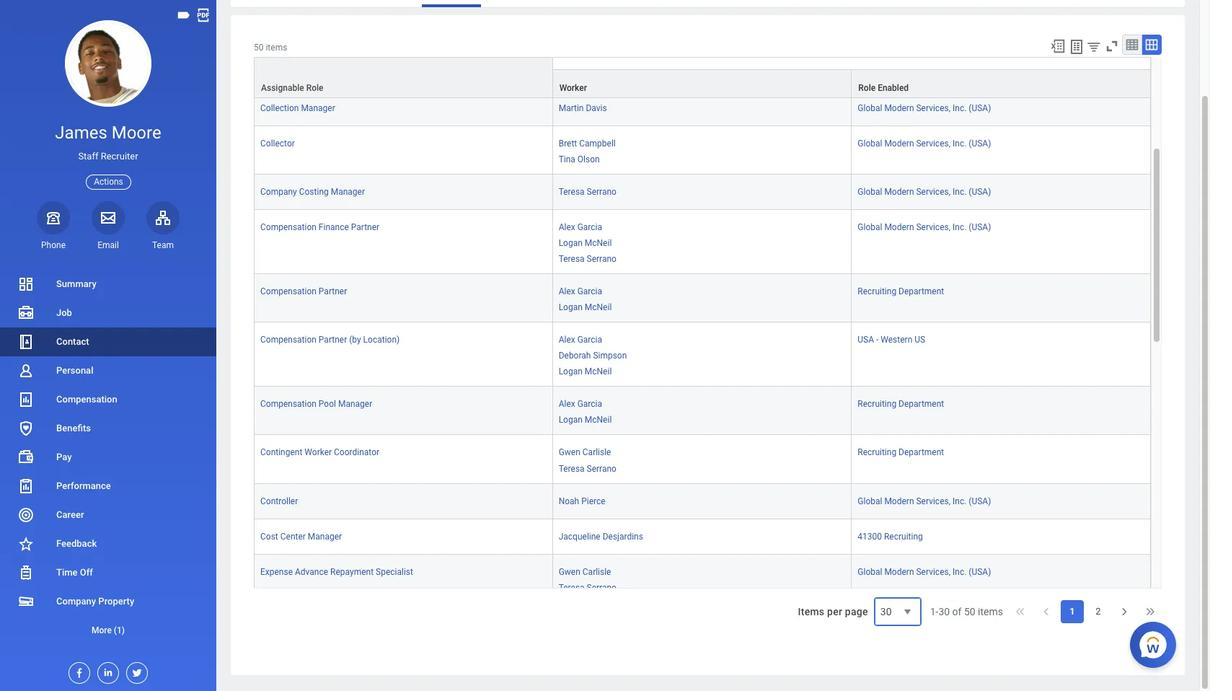 Task type: locate. For each thing, give the bounding box(es) containing it.
compensation down compensation partner
[[260, 335, 317, 345]]

7 items selected list from the top
[[559, 564, 640, 594]]

6 items selected list from the top
[[559, 445, 640, 474]]

1 vertical spatial recruiting department link
[[858, 396, 945, 409]]

6 services, from the top
[[917, 496, 951, 506]]

10 row from the top
[[254, 435, 1152, 484]]

global modern services, inc. (usa) for company costing manager
[[858, 187, 992, 197]]

items selected list containing brett campbell
[[559, 135, 639, 165]]

compensation pool manager link
[[260, 396, 372, 409]]

3 teresa serrano from the top
[[559, 254, 617, 264]]

1 recruiting department link from the top
[[858, 284, 945, 296]]

martin davis link
[[559, 100, 607, 113]]

gwen carlisle link down jacqueline
[[559, 564, 611, 577]]

more
[[92, 626, 112, 636]]

global modern services, inc. (usa) link for expense advance repayment specialist
[[858, 564, 992, 577]]

career
[[56, 509, 84, 520]]

tina olson link
[[559, 151, 600, 164]]

6 global modern services, inc. (usa) from the top
[[858, 496, 992, 506]]

manager for pool
[[338, 399, 372, 409]]

modern for company costing manager
[[885, 187, 915, 197]]

gwen
[[559, 448, 581, 458], [559, 567, 581, 577]]

teresa serrano link
[[559, 65, 617, 78], [559, 184, 617, 197], [559, 251, 617, 264], [559, 461, 617, 474], [559, 580, 617, 593]]

items selected list
[[559, 135, 639, 165], [559, 219, 640, 265], [559, 284, 635, 313], [559, 332, 650, 378], [559, 396, 635, 426], [559, 445, 640, 474], [559, 564, 640, 594]]

2 gwen carlisle from the top
[[559, 567, 611, 577]]

7 inc. from the top
[[953, 567, 967, 577]]

2 vertical spatial recruiting department link
[[858, 445, 945, 458]]

2 vertical spatial department
[[899, 448, 945, 458]]

0 vertical spatial partner
[[351, 222, 380, 232]]

gwen down jacqueline
[[559, 567, 581, 577]]

4 row from the top
[[254, 126, 1152, 174]]

compensation down company costing manager
[[260, 222, 317, 232]]

partner
[[351, 222, 380, 232], [319, 286, 347, 296], [319, 335, 347, 345]]

0 vertical spatial department
[[899, 286, 945, 296]]

13 row from the top
[[254, 555, 1152, 603]]

teresa serrano link for contingent worker coordinator's gwen carlisle link
[[559, 461, 617, 474]]

1 vertical spatial department
[[899, 399, 945, 409]]

4 alex garcia link from the top
[[559, 396, 602, 409]]

services, for collector
[[917, 138, 951, 148]]

0 vertical spatial gwen
[[559, 448, 581, 458]]

5 services, from the top
[[917, 222, 951, 232]]

6 (usa) from the top
[[969, 496, 992, 506]]

1 logan mcneil link from the top
[[559, 235, 612, 248]]

role inside popup button
[[306, 83, 324, 93]]

(usa)
[[969, 67, 992, 78], [969, 103, 992, 113], [969, 138, 992, 148], [969, 187, 992, 197], [969, 222, 992, 232], [969, 496, 992, 506], [969, 567, 992, 577]]

0 vertical spatial carlisle
[[583, 448, 611, 458]]

alex garcia up deborah simpson link
[[559, 286, 602, 296]]

compensation for compensation finance partner
[[260, 222, 317, 232]]

3 department from the top
[[899, 448, 945, 458]]

row containing cost center manager
[[254, 519, 1152, 555]]

global for controller
[[858, 496, 883, 506]]

pay
[[56, 452, 72, 462]]

1 global modern services, inc. (usa) from the top
[[858, 67, 992, 78]]

modern for expense advance repayment specialist
[[885, 567, 915, 577]]

0 vertical spatial company
[[260, 187, 297, 197]]

gwen carlisle link up noah pierce link
[[559, 445, 611, 458]]

benefits link
[[0, 414, 216, 443]]

row containing company costing manager
[[254, 174, 1152, 210]]

2 logan from the top
[[559, 302, 583, 312]]

more (1)
[[92, 626, 125, 636]]

1 vertical spatial recruiting department
[[858, 399, 945, 409]]

mail image
[[100, 209, 117, 226]]

4 items selected list from the top
[[559, 332, 650, 378]]

alex garcia link down tina olson
[[559, 219, 602, 232]]

1 horizontal spatial company
[[260, 187, 297, 197]]

chevron 2x right small image
[[1144, 605, 1158, 619]]

compensation left pool
[[260, 399, 317, 409]]

5 serrano from the top
[[587, 583, 617, 593]]

collection manager
[[260, 103, 335, 113]]

jacqueline desjardins
[[559, 531, 644, 542]]

recruiting department for coordinator
[[858, 448, 945, 458]]

staff recruiter
[[78, 151, 138, 162]]

role left enabled
[[859, 83, 876, 93]]

davis
[[586, 103, 607, 113]]

pierce
[[582, 496, 606, 506]]

company property image
[[17, 593, 35, 610]]

7 global from the top
[[858, 567, 883, 577]]

olson
[[578, 154, 600, 164]]

recruiting department
[[858, 286, 945, 296], [858, 399, 945, 409], [858, 448, 945, 458]]

1 vertical spatial gwen
[[559, 567, 581, 577]]

2 logan mcneil link from the top
[[559, 299, 612, 312]]

recruiting
[[858, 286, 897, 296], [858, 399, 897, 409], [858, 448, 897, 458], [885, 531, 923, 542]]

compensation up compensation partner (by location) link
[[260, 286, 317, 296]]

1 gwen carlisle link from the top
[[559, 445, 611, 458]]

row containing collector
[[254, 126, 1152, 174]]

alex garcia link up deborah
[[559, 332, 602, 345]]

teresa serrano link for company costing manager link
[[559, 184, 617, 197]]

exception
[[316, 67, 354, 78]]

6 row from the top
[[254, 210, 1152, 274]]

3 alex from the top
[[559, 335, 576, 345]]

2 carlisle from the top
[[583, 567, 611, 577]]

services, for controller
[[917, 496, 951, 506]]

50 up budget
[[254, 43, 264, 53]]

4 teresa from the top
[[559, 464, 585, 474]]

(usa) for collection manager
[[969, 103, 992, 113]]

collector
[[260, 138, 295, 148]]

logan for compensation pool manager
[[559, 415, 583, 425]]

gwen carlisle up noah pierce link
[[559, 448, 611, 458]]

teresa for 3rd teresa serrano link
[[559, 254, 585, 264]]

global for company costing manager
[[858, 187, 883, 197]]

(usa) for controller
[[969, 496, 992, 506]]

1 vertical spatial partner
[[319, 286, 347, 296]]

assignable role row
[[254, 57, 1152, 98]]

manager right costing
[[331, 187, 365, 197]]

2 gwen from the top
[[559, 567, 581, 577]]

recruiting department link for coordinator
[[858, 445, 945, 458]]

2 department from the top
[[899, 399, 945, 409]]

2 alex garcia from the top
[[559, 286, 602, 296]]

alex garcia link up deborah simpson link
[[559, 284, 602, 296]]

gwen up 'noah'
[[559, 448, 581, 458]]

serrano
[[587, 67, 617, 78], [587, 187, 617, 197], [587, 254, 617, 264], [587, 464, 617, 474], [587, 583, 617, 593]]

4 teresa serrano from the top
[[559, 464, 617, 474]]

7 global modern services, inc. (usa) link from the top
[[858, 564, 992, 577]]

row containing compensation partner (by location)
[[254, 323, 1152, 387]]

0 horizontal spatial company
[[56, 596, 96, 607]]

3 global from the top
[[858, 138, 883, 148]]

1-30 of 50 items
[[931, 606, 1004, 618]]

global for collection manager
[[858, 103, 883, 113]]

7 global modern services, inc. (usa) from the top
[[858, 567, 992, 577]]

alex for (by
[[559, 335, 576, 345]]

compensation inside compensation link
[[56, 394, 117, 405]]

carlisle
[[583, 448, 611, 458], [583, 567, 611, 577]]

inc. for collection manager
[[953, 103, 967, 113]]

logan mcneil
[[559, 238, 612, 248], [559, 302, 612, 312], [559, 367, 612, 377], [559, 415, 612, 425]]

teresa for teresa serrano link associated with gwen carlisle link related to expense advance repayment specialist
[[559, 583, 585, 593]]

repayment
[[330, 567, 374, 577]]

compensation link
[[0, 385, 216, 414]]

chevron 2x left small image
[[1014, 605, 1028, 619]]

2 mcneil from the top
[[585, 302, 612, 312]]

2 vertical spatial recruiting department
[[858, 448, 945, 458]]

2 services, from the top
[[917, 103, 951, 113]]

2 (usa) from the top
[[969, 103, 992, 113]]

override
[[356, 67, 388, 78]]

partner up compensation partner (by location) link
[[319, 286, 347, 296]]

contact link
[[0, 328, 216, 356]]

5 teresa serrano from the top
[[559, 583, 617, 593]]

row containing budget check exception override approver
[[254, 55, 1152, 91]]

0 vertical spatial recruiting department
[[858, 286, 945, 296]]

usa
[[858, 335, 874, 345]]

services,
[[917, 67, 951, 78], [917, 103, 951, 113], [917, 138, 951, 148], [917, 187, 951, 197], [917, 222, 951, 232], [917, 496, 951, 506], [917, 567, 951, 577]]

off
[[80, 567, 93, 578]]

alex garcia
[[559, 222, 602, 232], [559, 286, 602, 296], [559, 335, 602, 345], [559, 399, 602, 409]]

0 vertical spatial 50
[[254, 43, 264, 53]]

manager for costing
[[331, 187, 365, 197]]

1 horizontal spatial items
[[978, 606, 1004, 618]]

garcia for manager
[[578, 399, 602, 409]]

alex garcia down deborah
[[559, 399, 602, 409]]

1 vertical spatial worker
[[305, 448, 332, 458]]

company property link
[[0, 587, 216, 616]]

1 horizontal spatial 50
[[965, 606, 976, 618]]

1 recruiting department from the top
[[858, 286, 945, 296]]

items
[[266, 43, 287, 53], [978, 606, 1004, 618]]

serrano for 3rd teresa serrano link
[[587, 254, 617, 264]]

export to worksheets image
[[1069, 38, 1086, 56]]

teresa serrano for teresa serrano link associated with gwen carlisle link related to expense advance repayment specialist
[[559, 583, 617, 593]]

row containing collection manager
[[254, 91, 1152, 126]]

alex garcia link down deborah
[[559, 396, 602, 409]]

2 serrano from the top
[[587, 187, 617, 197]]

3 recruiting department from the top
[[858, 448, 945, 458]]

1 logan mcneil from the top
[[559, 238, 612, 248]]

gwen carlisle down jacqueline
[[559, 567, 611, 577]]

items up budget
[[266, 43, 287, 53]]

team james moore element
[[146, 239, 180, 251]]

5 inc. from the top
[[953, 222, 967, 232]]

1 alex garcia from the top
[[559, 222, 602, 232]]

4 logan mcneil from the top
[[559, 415, 612, 425]]

worker button
[[553, 70, 852, 97]]

budget check exception override approver
[[260, 67, 425, 78]]

deborah
[[559, 351, 591, 361]]

services, for company costing manager
[[917, 187, 951, 197]]

noah pierce link
[[559, 493, 606, 506]]

1 gwen from the top
[[559, 448, 581, 458]]

global modern services, inc. (usa) for expense advance repayment specialist
[[858, 567, 992, 577]]

1 logan from the top
[[559, 238, 583, 248]]

items selected list for partner
[[559, 219, 640, 265]]

gwen carlisle link for contingent worker coordinator
[[559, 445, 611, 458]]

personal image
[[17, 362, 35, 379]]

row containing controller
[[254, 484, 1152, 519]]

(1)
[[114, 626, 125, 636]]

company for company property
[[56, 596, 96, 607]]

brett campbell link
[[559, 135, 616, 148]]

5 row from the top
[[254, 174, 1152, 210]]

compensation inside compensation partner link
[[260, 286, 317, 296]]

carlisle up pierce
[[583, 448, 611, 458]]

1 alex from the top
[[559, 222, 576, 232]]

(usa) for collector
[[969, 138, 992, 148]]

4 services, from the top
[[917, 187, 951, 197]]

2 teresa serrano link from the top
[[559, 184, 617, 197]]

1 gwen carlisle from the top
[[559, 448, 611, 458]]

manager right pool
[[338, 399, 372, 409]]

company inside "navigation pane" region
[[56, 596, 96, 607]]

4 alex from the top
[[559, 399, 576, 409]]

usa - western us
[[858, 335, 926, 345]]

4 mcneil from the top
[[585, 415, 612, 425]]

9 row from the top
[[254, 387, 1152, 435]]

manager right center
[[308, 531, 342, 542]]

30
[[939, 606, 950, 618]]

4 global from the top
[[858, 187, 883, 197]]

0 horizontal spatial role
[[306, 83, 324, 93]]

partner right finance
[[351, 222, 380, 232]]

items selected list for manager
[[559, 396, 635, 426]]

approver
[[390, 67, 425, 78]]

moore
[[112, 123, 161, 143]]

2 vertical spatial partner
[[319, 335, 347, 345]]

compensation partner (by location) link
[[260, 332, 400, 345]]

pay link
[[0, 443, 216, 472]]

recruiting for compensation partner
[[858, 286, 897, 296]]

gwen carlisle link
[[559, 445, 611, 458], [559, 564, 611, 577]]

page
[[845, 606, 868, 618]]

2 gwen carlisle link from the top
[[559, 564, 611, 577]]

teresa serrano
[[559, 67, 617, 78], [559, 187, 617, 197], [559, 254, 617, 264], [559, 464, 617, 474], [559, 583, 617, 593]]

more (1) button
[[0, 616, 216, 645]]

teresa serrano for 3rd teresa serrano link
[[559, 254, 617, 264]]

2 garcia from the top
[[578, 286, 602, 296]]

partner left (by
[[319, 335, 347, 345]]

company down time off
[[56, 596, 96, 607]]

compensation down personal on the left bottom of the page
[[56, 394, 117, 405]]

2 global modern services, inc. (usa) from the top
[[858, 103, 992, 113]]

department
[[899, 286, 945, 296], [899, 399, 945, 409], [899, 448, 945, 458]]

4 logan from the top
[[559, 415, 583, 425]]

simpson
[[593, 351, 627, 361]]

alex
[[559, 222, 576, 232], [559, 286, 576, 296], [559, 335, 576, 345], [559, 399, 576, 409]]

3 teresa from the top
[[559, 254, 585, 264]]

teresa
[[559, 67, 585, 78], [559, 187, 585, 197], [559, 254, 585, 264], [559, 464, 585, 474], [559, 583, 585, 593]]

row containing expense advance repayment specialist
[[254, 555, 1152, 603]]

mcneil for compensation finance partner
[[585, 238, 612, 248]]

items left chevron 2x left small image
[[978, 606, 1004, 618]]

alex garcia up deborah
[[559, 335, 602, 345]]

time off
[[56, 567, 93, 578]]

serrano for teresa serrano link associated with company costing manager link
[[587, 187, 617, 197]]

global modern services, inc. (usa) link for collection manager
[[858, 100, 992, 113]]

1 vertical spatial 50
[[965, 606, 976, 618]]

gwen for contingent worker coordinator
[[559, 448, 581, 458]]

items
[[798, 606, 825, 618]]

3 (usa) from the top
[[969, 138, 992, 148]]

7 services, from the top
[[917, 567, 951, 577]]

toolbar
[[1044, 35, 1162, 57]]

compensation finance partner
[[260, 222, 380, 232]]

logan mcneil link for compensation pool manager
[[559, 412, 612, 425]]

3 alex garcia link from the top
[[559, 332, 602, 345]]

items selected list for (by
[[559, 332, 650, 378]]

0 vertical spatial items
[[266, 43, 287, 53]]

gwen carlisle link for expense advance repayment specialist
[[559, 564, 611, 577]]

feedback image
[[17, 535, 35, 553]]

row
[[254, 55, 1152, 91], [254, 69, 1152, 98], [254, 91, 1152, 126], [254, 126, 1152, 174], [254, 174, 1152, 210], [254, 210, 1152, 274], [254, 274, 1152, 323], [254, 323, 1152, 387], [254, 387, 1152, 435], [254, 435, 1152, 484], [254, 484, 1152, 519], [254, 519, 1152, 555], [254, 555, 1152, 603]]

james
[[55, 123, 107, 143]]

0 vertical spatial gwen carlisle
[[559, 448, 611, 458]]

pool
[[319, 399, 336, 409]]

recruiting department link for manager
[[858, 396, 945, 409]]

2 global from the top
[[858, 103, 883, 113]]

gwen for expense advance repayment specialist
[[559, 567, 581, 577]]

items selected list for repayment
[[559, 564, 640, 594]]

services, for compensation finance partner
[[917, 222, 951, 232]]

5 global modern services, inc. (usa) from the top
[[858, 222, 992, 232]]

garcia
[[578, 222, 602, 232], [578, 286, 602, 296], [578, 335, 602, 345], [578, 399, 602, 409]]

3 global modern services, inc. (usa) from the top
[[858, 138, 992, 148]]

1 horizontal spatial worker
[[560, 83, 587, 93]]

0 horizontal spatial worker
[[305, 448, 332, 458]]

2 button
[[1087, 600, 1110, 623]]

job link
[[0, 299, 216, 328]]

1 serrano from the top
[[587, 67, 617, 78]]

staff
[[78, 151, 98, 162]]

compensation for compensation pool manager
[[260, 399, 317, 409]]

3 recruiting department link from the top
[[858, 445, 945, 458]]

2 alex from the top
[[559, 286, 576, 296]]

3 global modern services, inc. (usa) link from the top
[[858, 135, 992, 148]]

1 vertical spatial gwen carlisle link
[[559, 564, 611, 577]]

worker inside popup button
[[560, 83, 587, 93]]

worker right "contingent"
[[305, 448, 332, 458]]

1 department from the top
[[899, 286, 945, 296]]

1 horizontal spatial role
[[859, 83, 876, 93]]

tab list
[[231, 0, 1185, 7]]

4 global modern services, inc. (usa) link from the top
[[858, 184, 992, 197]]

garcia for (by
[[578, 335, 602, 345]]

recruiting department for manager
[[858, 399, 945, 409]]

3 alex garcia from the top
[[559, 335, 602, 345]]

3 garcia from the top
[[578, 335, 602, 345]]

list
[[0, 270, 216, 645]]

collector link
[[260, 135, 295, 148]]

4 serrano from the top
[[587, 464, 617, 474]]

2
[[1096, 606, 1101, 617]]

2 row from the top
[[254, 69, 1152, 98]]

logan mcneil for compensation partner
[[559, 302, 612, 312]]

role down check
[[306, 83, 324, 93]]

1 carlisle from the top
[[583, 448, 611, 458]]

2 logan mcneil from the top
[[559, 302, 612, 312]]

alex garcia for manager
[[559, 399, 602, 409]]

0 vertical spatial recruiting department link
[[858, 284, 945, 296]]

0 horizontal spatial items
[[266, 43, 287, 53]]

6 global from the top
[[858, 496, 883, 506]]

company left costing
[[260, 187, 297, 197]]

0 vertical spatial worker
[[560, 83, 587, 93]]

budget
[[260, 67, 288, 78]]

50 right "of"
[[965, 606, 976, 618]]

1 services, from the top
[[917, 67, 951, 78]]

0 vertical spatial gwen carlisle link
[[559, 445, 611, 458]]

phone james moore element
[[37, 239, 70, 251]]

logan mcneil link for compensation partner
[[559, 299, 612, 312]]

contingent worker coordinator link
[[260, 445, 380, 458]]

3 inc. from the top
[[953, 138, 967, 148]]

2 global modern services, inc. (usa) link from the top
[[858, 100, 992, 113]]

expense advance repayment specialist link
[[260, 564, 413, 577]]

pagination element
[[931, 589, 1162, 635]]

2 list
[[1061, 600, 1110, 623]]

finance
[[319, 222, 349, 232]]

deborah simpson link
[[559, 348, 627, 361]]

services, for collection manager
[[917, 103, 951, 113]]

row containing contingent worker coordinator
[[254, 435, 1152, 484]]

alex garcia link for manager
[[559, 396, 602, 409]]

4 (usa) from the top
[[969, 187, 992, 197]]

3 row from the top
[[254, 91, 1152, 126]]

tina olson
[[559, 154, 600, 164]]

collection manager link
[[260, 100, 335, 113]]

1 vertical spatial gwen carlisle
[[559, 567, 611, 577]]

7 modern from the top
[[885, 567, 915, 577]]

facebook image
[[69, 663, 85, 679]]

select to filter grid data image
[[1087, 39, 1102, 54]]

1 teresa from the top
[[559, 67, 585, 78]]

7 (usa) from the top
[[969, 567, 992, 577]]

row containing worker
[[254, 69, 1152, 98]]

1 row from the top
[[254, 55, 1152, 91]]

compensation inside compensation partner (by location) link
[[260, 335, 317, 345]]

global
[[858, 67, 883, 78], [858, 103, 883, 113], [858, 138, 883, 148], [858, 187, 883, 197], [858, 222, 883, 232], [858, 496, 883, 506], [858, 567, 883, 577]]

11 row from the top
[[254, 484, 1152, 519]]

12 row from the top
[[254, 519, 1152, 555]]

compensation inside compensation finance partner link
[[260, 222, 317, 232]]

compensation inside compensation pool manager link
[[260, 399, 317, 409]]

3 logan from the top
[[559, 367, 583, 377]]

worker up martin
[[560, 83, 587, 93]]

inc. for company costing manager
[[953, 187, 967, 197]]

1 vertical spatial carlisle
[[583, 567, 611, 577]]

1 vertical spatial items
[[978, 606, 1004, 618]]

global modern services, inc. (usa) for compensation finance partner
[[858, 222, 992, 232]]

alex garcia down tina olson
[[559, 222, 602, 232]]

1 vertical spatial company
[[56, 596, 96, 607]]

carlisle down "jacqueline desjardins"
[[583, 567, 611, 577]]

logan mcneil for compensation pool manager
[[559, 415, 612, 425]]

global modern services, inc. (usa) link for controller
[[858, 493, 992, 506]]

4 alex garcia from the top
[[559, 399, 602, 409]]

performance image
[[17, 478, 35, 495]]



Task type: vqa. For each thing, say whether or not it's contained in the screenshot.


Task type: describe. For each thing, give the bounding box(es) containing it.
controller link
[[260, 493, 298, 506]]

alex garcia link for (by
[[559, 332, 602, 345]]

contingent worker coordinator
[[260, 448, 380, 458]]

benefits image
[[17, 420, 35, 437]]

1 (usa) from the top
[[969, 67, 992, 78]]

view printable version (pdf) image
[[196, 7, 211, 23]]

row containing compensation pool manager
[[254, 387, 1152, 435]]

global modern services, inc. (usa) link for company costing manager
[[858, 184, 992, 197]]

50 inside status
[[965, 606, 976, 618]]

linkedin image
[[98, 663, 114, 678]]

phone image
[[43, 209, 63, 226]]

collection
[[260, 103, 299, 113]]

contact image
[[17, 333, 35, 351]]

global for collector
[[858, 138, 883, 148]]

global modern services, inc. (usa) link for collector
[[858, 135, 992, 148]]

department for manager
[[899, 399, 945, 409]]

(usa) for compensation finance partner
[[969, 222, 992, 232]]

alex garcia link for partner
[[559, 219, 602, 232]]

company property
[[56, 596, 134, 607]]

41300 recruiting
[[858, 531, 923, 542]]

compensation for compensation partner (by location)
[[260, 335, 317, 345]]

logan mcneil for compensation finance partner
[[559, 238, 612, 248]]

inc. for controller
[[953, 496, 967, 506]]

jacqueline
[[559, 531, 601, 542]]

1 inc. from the top
[[953, 67, 967, 78]]

teresa serrano for teresa serrano link associated with contingent worker coordinator's gwen carlisle link
[[559, 464, 617, 474]]

personal link
[[0, 356, 216, 385]]

fullscreen image
[[1105, 38, 1120, 54]]

controller
[[260, 496, 298, 506]]

role enabled
[[859, 83, 909, 93]]

items inside status
[[978, 606, 1004, 618]]

items per page element
[[796, 589, 922, 635]]

teresa for teresa serrano link associated with contingent worker coordinator's gwen carlisle link
[[559, 464, 585, 474]]

1 global modern services, inc. (usa) link from the top
[[858, 65, 992, 78]]

cost center manager
[[260, 531, 342, 542]]

check
[[290, 67, 314, 78]]

chevron left small image
[[1040, 605, 1054, 619]]

role enabled button
[[852, 70, 1151, 97]]

contingent
[[260, 448, 303, 458]]

usa - western us link
[[858, 332, 926, 345]]

feedback
[[56, 538, 97, 549]]

services, for expense advance repayment specialist
[[917, 567, 951, 577]]

inc. for collector
[[953, 138, 967, 148]]

per
[[828, 606, 843, 618]]

list containing summary
[[0, 270, 216, 645]]

deborah simpson
[[559, 351, 627, 361]]

3 logan mcneil from the top
[[559, 367, 612, 377]]

1 teresa serrano link from the top
[[559, 65, 617, 78]]

compensation for compensation partner
[[260, 286, 317, 296]]

job
[[56, 307, 72, 318]]

modern for collection manager
[[885, 103, 915, 113]]

modern for collector
[[885, 138, 915, 148]]

alex garcia for partner
[[559, 222, 602, 232]]

modern for controller
[[885, 496, 915, 506]]

1 global from the top
[[858, 67, 883, 78]]

teresa serrano for 5th teresa serrano link from the bottom
[[559, 67, 617, 78]]

job image
[[17, 304, 35, 322]]

50 items
[[254, 43, 287, 53]]

0 horizontal spatial 50
[[254, 43, 264, 53]]

navigation pane region
[[0, 0, 216, 691]]

3 teresa serrano link from the top
[[559, 251, 617, 264]]

pay image
[[17, 449, 35, 466]]

personal
[[56, 365, 93, 376]]

time off link
[[0, 558, 216, 587]]

teresa for teresa serrano link associated with company costing manager link
[[559, 187, 585, 197]]

3 mcneil from the top
[[585, 367, 612, 377]]

department for coordinator
[[899, 448, 945, 458]]

email button
[[92, 201, 125, 251]]

company costing manager link
[[260, 184, 365, 197]]

twitter image
[[127, 663, 143, 679]]

carlisle for contingent worker coordinator
[[583, 448, 611, 458]]

property
[[98, 596, 134, 607]]

summary link
[[0, 270, 216, 299]]

(by
[[349, 335, 361, 345]]

manager for center
[[308, 531, 342, 542]]

carlisle for expense advance repayment specialist
[[583, 567, 611, 577]]

view team image
[[154, 209, 172, 226]]

inc. for compensation finance partner
[[953, 222, 967, 232]]

cost
[[260, 531, 278, 542]]

tag image
[[176, 7, 192, 23]]

logan for compensation finance partner
[[559, 238, 583, 248]]

compensation finance partner link
[[260, 219, 380, 232]]

inc. for expense advance repayment specialist
[[953, 567, 967, 577]]

desjardins
[[603, 531, 644, 542]]

gwen carlisle for expense advance repayment specialist
[[559, 567, 611, 577]]

company costing manager
[[260, 187, 365, 197]]

global modern services, inc. (usa) for collection manager
[[858, 103, 992, 113]]

1-
[[931, 606, 939, 618]]

compensation pool manager
[[260, 399, 372, 409]]

logan for compensation partner
[[559, 302, 583, 312]]

global for expense advance repayment specialist
[[858, 567, 883, 577]]

noah pierce
[[559, 496, 606, 506]]

recruiting for contingent worker coordinator
[[858, 448, 897, 458]]

recruiting for compensation pool manager
[[858, 399, 897, 409]]

global for compensation finance partner
[[858, 222, 883, 232]]

martin davis
[[559, 103, 607, 113]]

mcneil for compensation pool manager
[[585, 415, 612, 425]]

compensation image
[[17, 391, 35, 408]]

center
[[280, 531, 306, 542]]

career image
[[17, 506, 35, 524]]

role inside popup button
[[859, 83, 876, 93]]

1 modern from the top
[[885, 67, 915, 78]]

teresa serrano for teresa serrano link associated with company costing manager link
[[559, 187, 617, 197]]

(usa) for company costing manager
[[969, 187, 992, 197]]

41300
[[858, 531, 882, 542]]

gwen carlisle for contingent worker coordinator
[[559, 448, 611, 458]]

compensation for compensation
[[56, 394, 117, 405]]

mcneil for compensation partner
[[585, 302, 612, 312]]

items selected list for coordinator
[[559, 445, 640, 474]]

jacqueline desjardins link
[[559, 529, 644, 542]]

table image
[[1126, 38, 1140, 52]]

assignable
[[261, 83, 304, 93]]

serrano for 5th teresa serrano link from the bottom
[[587, 67, 617, 78]]

logan mcneil link for compensation finance partner
[[559, 235, 612, 248]]

phone
[[41, 240, 66, 250]]

assignable role
[[261, 83, 324, 93]]

items per page
[[798, 606, 868, 618]]

manager down assignable role
[[301, 103, 335, 113]]

3 logan mcneil link from the top
[[559, 364, 612, 377]]

partner for compensation partner (by location)
[[319, 335, 347, 345]]

-
[[877, 335, 879, 345]]

expand table image
[[1145, 38, 1159, 52]]

global modern services, inc. (usa) for controller
[[858, 496, 992, 506]]

costing
[[299, 187, 329, 197]]

company for company costing manager
[[260, 187, 297, 197]]

export to excel image
[[1051, 38, 1066, 54]]

(usa) for expense advance repayment specialist
[[969, 567, 992, 577]]

actions button
[[86, 174, 131, 190]]

alex for manager
[[559, 399, 576, 409]]

email
[[98, 240, 119, 250]]

summary
[[56, 278, 97, 289]]

summary image
[[17, 276, 35, 293]]

martin
[[559, 103, 584, 113]]

more (1) button
[[0, 622, 216, 639]]

global modern services, inc. (usa) link for compensation finance partner
[[858, 219, 992, 232]]

1-30 of 50 items status
[[931, 605, 1004, 619]]

time off image
[[17, 564, 35, 582]]

teresa serrano link for gwen carlisle link related to expense advance repayment specialist
[[559, 580, 617, 593]]

noah
[[559, 496, 580, 506]]

partner for compensation partner
[[319, 286, 347, 296]]

alex garcia for (by
[[559, 335, 602, 345]]

email james moore element
[[92, 239, 125, 251]]

enabled
[[878, 83, 909, 93]]

global modern services, inc. (usa) for collector
[[858, 138, 992, 148]]

expense advance repayment specialist
[[260, 567, 413, 577]]

western
[[881, 335, 913, 345]]

row containing compensation finance partner
[[254, 210, 1152, 274]]

brett
[[559, 138, 577, 148]]

brett campbell
[[559, 138, 616, 148]]

benefits
[[56, 423, 91, 434]]

us
[[915, 335, 926, 345]]

serrano for teresa serrano link associated with gwen carlisle link related to expense advance repayment specialist
[[587, 583, 617, 593]]

feedback link
[[0, 530, 216, 558]]

modern for compensation finance partner
[[885, 222, 915, 232]]

specialist
[[376, 567, 413, 577]]

phone button
[[37, 201, 70, 251]]

alex for partner
[[559, 222, 576, 232]]

budget check exception override approver link
[[260, 65, 425, 78]]

2 alex garcia link from the top
[[559, 284, 602, 296]]

workday assistant region
[[1131, 616, 1183, 668]]

garcia for partner
[[578, 222, 602, 232]]

recruiter
[[101, 151, 138, 162]]

performance link
[[0, 472, 216, 501]]

3 items selected list from the top
[[559, 284, 635, 313]]

assignable role button
[[255, 58, 552, 97]]

location)
[[363, 335, 400, 345]]

row containing compensation partner
[[254, 274, 1152, 323]]

actions
[[94, 176, 123, 187]]

campbell
[[580, 138, 616, 148]]

advance
[[295, 567, 328, 577]]

chevron right small image
[[1118, 605, 1132, 619]]



